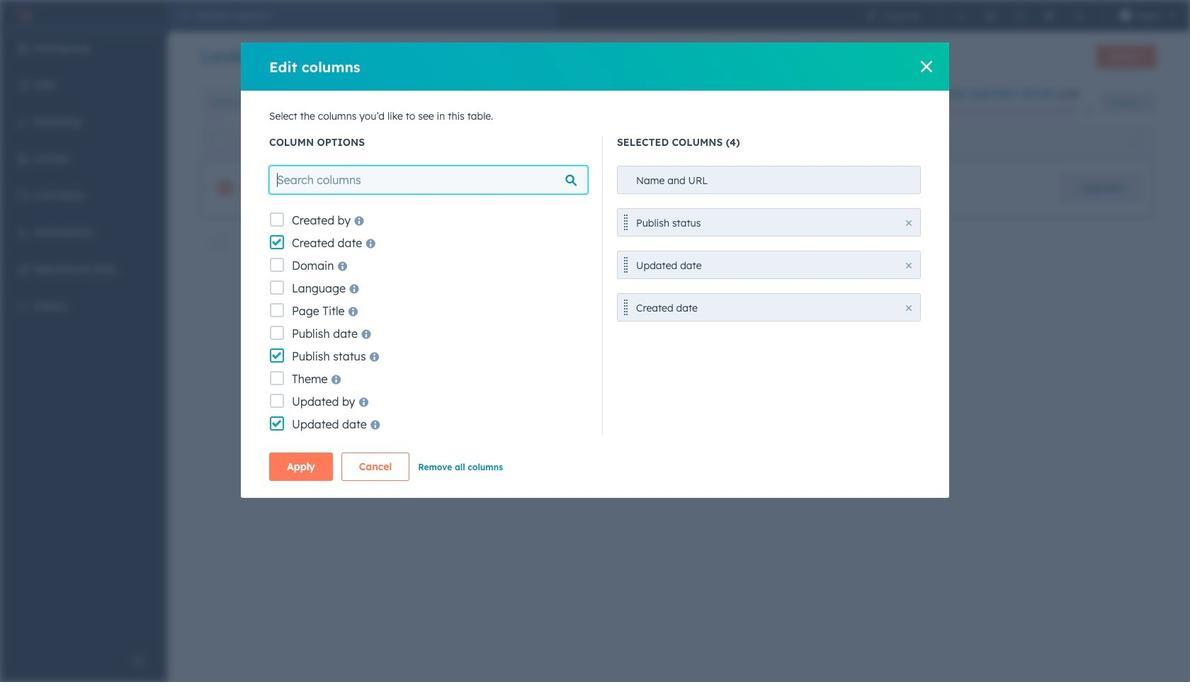 Task type: locate. For each thing, give the bounding box(es) containing it.
0 horizontal spatial menu
[[0, 31, 167, 647]]

1 horizontal spatial press to sort. element
[[1133, 136, 1138, 148]]

settings image
[[1044, 10, 1055, 21]]

pagination navigation
[[565, 286, 693, 305]]

1 vertical spatial close image
[[906, 263, 912, 268]]

dialog
[[241, 43, 949, 498]]

notifications image
[[1074, 10, 1085, 21]]

close image
[[1084, 106, 1093, 115], [906, 220, 912, 226]]

marketplaces image
[[984, 10, 996, 21]]

1 horizontal spatial close image
[[1084, 106, 1093, 115]]

progress bar
[[927, 106, 939, 118]]

close image
[[921, 61, 932, 72], [906, 263, 912, 268], [906, 305, 912, 311]]

howard n/a image
[[1120, 10, 1131, 21]]

1 vertical spatial close image
[[906, 220, 912, 226]]

press to sort. element
[[672, 136, 677, 148], [1133, 136, 1138, 148]]

banner
[[201, 41, 1156, 74]]

help image
[[1014, 10, 1026, 21]]

0 horizontal spatial press to sort. element
[[672, 136, 677, 148]]

menu
[[857, 0, 1182, 31], [0, 31, 167, 647]]



Task type: vqa. For each thing, say whether or not it's contained in the screenshot.
Marketplaces image
yes



Task type: describe. For each thing, give the bounding box(es) containing it.
Search HubSpot search field
[[190, 4, 557, 27]]

1 horizontal spatial menu
[[857, 0, 1182, 31]]

press to sort. image
[[1133, 136, 1138, 146]]

2 vertical spatial close image
[[906, 305, 912, 311]]

Search columns search field
[[269, 166, 588, 194]]

1 press to sort. element from the left
[[672, 136, 677, 148]]

0 vertical spatial close image
[[1084, 106, 1093, 115]]

2 press to sort. element from the left
[[1133, 136, 1138, 148]]

0 horizontal spatial close image
[[906, 220, 912, 226]]

press to sort. image
[[672, 136, 677, 146]]

Search content search field
[[201, 89, 414, 117]]

0 vertical spatial close image
[[921, 61, 932, 72]]



